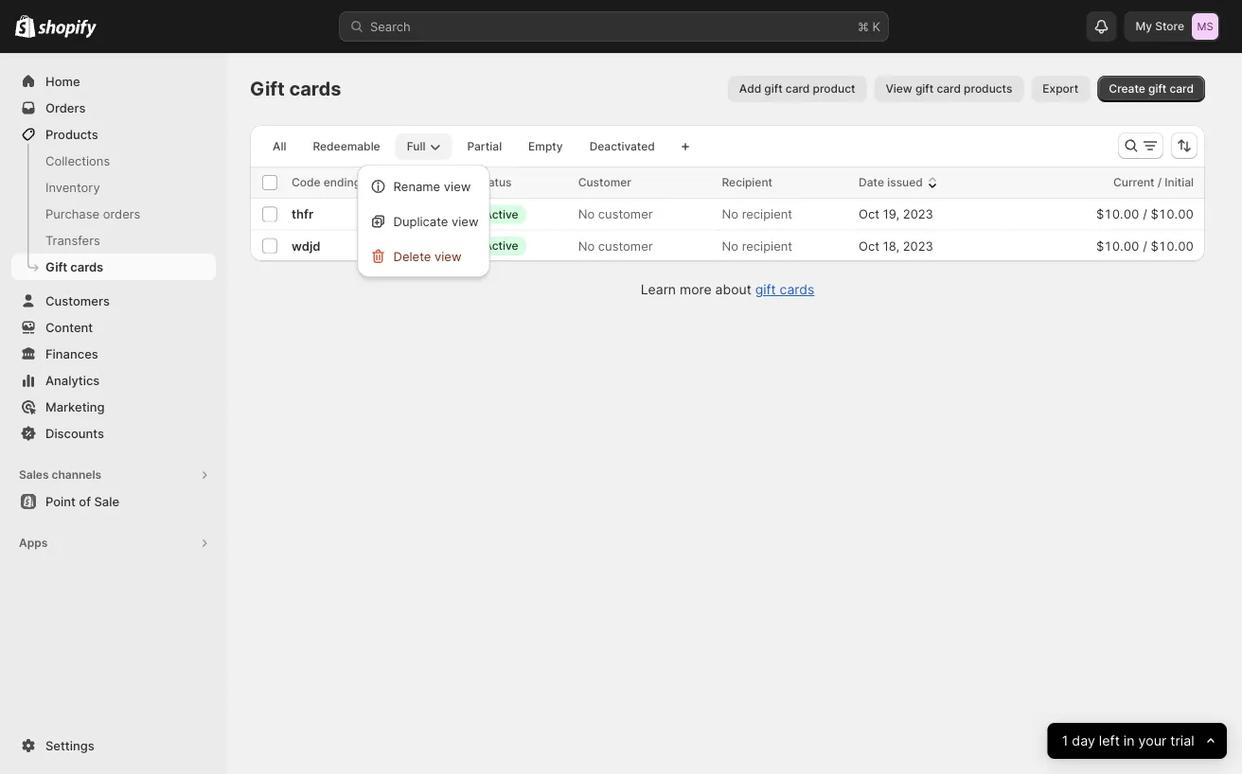 Task type: describe. For each thing, give the bounding box(es) containing it.
k
[[873, 19, 881, 34]]

learn
[[641, 282, 676, 298]]

apps button
[[11, 531, 216, 557]]

settings
[[45, 739, 94, 754]]

learn more about gift cards
[[641, 282, 815, 298]]

home
[[45, 74, 80, 89]]

2023 for oct 19, 2023
[[904, 207, 934, 221]]

create
[[1110, 82, 1146, 96]]

initial
[[1166, 176, 1195, 189]]

your
[[1140, 734, 1168, 750]]

rename view
[[394, 179, 471, 194]]

customers link
[[11, 288, 216, 315]]

analytics
[[45, 373, 100, 388]]

date issued button
[[859, 173, 942, 192]]

customer for oct 19, 2023
[[599, 207, 653, 221]]

empty link
[[517, 134, 575, 160]]

collections
[[45, 153, 110, 168]]

1 horizontal spatial gift cards
[[250, 77, 341, 100]]

current / initial button
[[1114, 173, 1214, 192]]

inventory
[[45, 180, 100, 195]]

0 horizontal spatial shopify image
[[15, 15, 35, 38]]

issued
[[888, 176, 924, 189]]

gift cards inside gift cards link
[[45, 260, 103, 274]]

point of sale button
[[0, 489, 227, 515]]

my
[[1136, 19, 1153, 33]]

18,
[[884, 239, 900, 253]]

duplicate view
[[394, 214, 479, 229]]

/ for oct 19, 2023
[[1144, 207, 1148, 221]]

rename
[[394, 179, 441, 194]]

more
[[680, 282, 712, 298]]

point of sale
[[45, 495, 119, 509]]

delete view
[[394, 249, 462, 264]]

card for products
[[937, 82, 962, 96]]

orders
[[103, 207, 141, 221]]

recipient button
[[722, 173, 792, 192]]

create gift card link
[[1098, 76, 1206, 102]]

oct for oct 19, 2023
[[859, 207, 880, 221]]

export
[[1043, 82, 1079, 96]]

collections link
[[11, 148, 216, 174]]

1 day left in your trial button
[[1048, 724, 1228, 760]]

purchase
[[45, 207, 100, 221]]

product
[[813, 82, 856, 96]]

gift cards link
[[11, 254, 216, 280]]

19,
[[884, 207, 900, 221]]

view for rename view
[[444, 179, 471, 194]]

transfers
[[45, 233, 100, 248]]

partial
[[467, 140, 502, 153]]

full button
[[396, 134, 452, 160]]

view for duplicate view
[[452, 214, 479, 229]]

menu containing rename view
[[363, 171, 485, 272]]

wdjd
[[292, 239, 321, 253]]

1 vertical spatial cards
[[70, 260, 103, 274]]

my store image
[[1193, 13, 1219, 40]]

wdjd link
[[292, 239, 321, 253]]

of
[[79, 495, 91, 509]]

home link
[[11, 68, 216, 95]]

finances
[[45, 347, 98, 361]]

view
[[886, 82, 913, 96]]

0 vertical spatial cards
[[289, 77, 341, 100]]

content link
[[11, 315, 216, 341]]

products
[[45, 127, 98, 142]]

gift cards link
[[756, 282, 815, 298]]

orders link
[[11, 95, 216, 121]]

1 vertical spatial gift
[[45, 260, 67, 274]]

all link
[[261, 134, 298, 160]]

⌘
[[858, 19, 870, 34]]

orders
[[45, 100, 86, 115]]

sales
[[19, 468, 49, 482]]

recipient for oct 19, 2023
[[742, 207, 793, 221]]

1 day left in your trial
[[1063, 734, 1195, 750]]

code ending button
[[292, 173, 380, 192]]

add gift card product
[[740, 82, 856, 96]]

customer button
[[579, 173, 651, 192]]

gift for create
[[1149, 82, 1167, 96]]

trial
[[1171, 734, 1195, 750]]

1 horizontal spatial shopify image
[[38, 19, 97, 38]]



Task type: locate. For each thing, give the bounding box(es) containing it.
2 vertical spatial view
[[435, 249, 462, 264]]

gift right create
[[1149, 82, 1167, 96]]

discounts
[[45, 426, 104, 441]]

1 vertical spatial view
[[452, 214, 479, 229]]

/ for oct 18, 2023
[[1144, 239, 1148, 253]]

ending
[[324, 176, 361, 189]]

no customer for oct 19, 2023
[[579, 207, 653, 221]]

0 vertical spatial /
[[1158, 176, 1163, 189]]

1 active from the top
[[485, 207, 519, 221]]

view gift card products
[[886, 82, 1013, 96]]

2023 right 19,
[[904, 207, 934, 221]]

apps
[[19, 537, 48, 550]]

recipient
[[722, 176, 773, 189]]

thfr link
[[292, 207, 314, 221]]

no customer up learn
[[579, 239, 653, 253]]

$10.00 / $10.00 for oct 19, 2023
[[1097, 207, 1195, 221]]

sales channels button
[[11, 462, 216, 489]]

partial link
[[456, 134, 514, 160]]

view for delete view
[[435, 249, 462, 264]]

recipient down recipient button
[[742, 207, 793, 221]]

1 vertical spatial 2023
[[904, 239, 934, 253]]

cards down transfers
[[70, 260, 103, 274]]

marketing link
[[11, 394, 216, 421]]

delete
[[394, 249, 431, 264]]

$10.00 / $10.00
[[1097, 207, 1195, 221], [1097, 239, 1195, 253]]

gift for add
[[765, 82, 783, 96]]

delete view button
[[363, 241, 485, 272]]

active
[[485, 207, 519, 221], [485, 239, 519, 253]]

recipient
[[742, 207, 793, 221], [742, 239, 793, 253]]

customer down 'customer' button
[[599, 207, 653, 221]]

rename view button
[[363, 171, 485, 202]]

tab list containing all
[[258, 133, 671, 160]]

1 horizontal spatial gift
[[250, 77, 285, 100]]

menu
[[363, 171, 485, 272]]

0 vertical spatial gift
[[250, 77, 285, 100]]

no recipient up about
[[722, 239, 793, 253]]

customers
[[45, 294, 110, 308]]

⌘ k
[[858, 19, 881, 34]]

1 vertical spatial recipient
[[742, 239, 793, 253]]

1
[[1063, 734, 1069, 750]]

2023
[[904, 207, 934, 221], [904, 239, 934, 253]]

2 horizontal spatial cards
[[780, 282, 815, 298]]

day
[[1073, 734, 1096, 750]]

0 vertical spatial no customer
[[579, 207, 653, 221]]

2 no customer from the top
[[579, 239, 653, 253]]

current
[[1114, 176, 1155, 189]]

0 vertical spatial oct
[[859, 207, 880, 221]]

0 vertical spatial active
[[485, 207, 519, 221]]

view left status
[[444, 179, 471, 194]]

2 customer from the top
[[599, 239, 653, 253]]

1 vertical spatial active
[[485, 239, 519, 253]]

2 active from the top
[[485, 239, 519, 253]]

code ending
[[292, 176, 361, 189]]

0 horizontal spatial card
[[786, 82, 810, 96]]

2 vertical spatial /
[[1144, 239, 1148, 253]]

no customer for oct 18, 2023
[[579, 239, 653, 253]]

status
[[477, 176, 512, 189]]

search
[[370, 19, 411, 34]]

no customer down 'customer' button
[[579, 207, 653, 221]]

content
[[45, 320, 93, 335]]

gift up all
[[250, 77, 285, 100]]

tab list
[[258, 133, 671, 160]]

oct for oct 18, 2023
[[859, 239, 880, 253]]

customer
[[579, 176, 632, 189]]

cards
[[289, 77, 341, 100], [70, 260, 103, 274], [780, 282, 815, 298]]

deactivated link
[[579, 134, 667, 160]]

oct 19, 2023
[[859, 207, 934, 221]]

left
[[1100, 734, 1121, 750]]

gift right view
[[916, 82, 934, 96]]

2023 right the 18,
[[904, 239, 934, 253]]

code
[[292, 176, 321, 189]]

full
[[407, 140, 426, 153]]

gift
[[765, 82, 783, 96], [916, 82, 934, 96], [1149, 82, 1167, 96], [756, 282, 777, 298]]

marketing
[[45, 400, 105, 414]]

$10.00
[[1097, 207, 1140, 221], [1152, 207, 1195, 221], [1097, 239, 1140, 253], [1152, 239, 1195, 253]]

active for thfr
[[485, 207, 519, 221]]

customer up learn
[[599, 239, 653, 253]]

no recipient for oct 19, 2023
[[722, 207, 793, 221]]

cards up redeemable
[[289, 77, 341, 100]]

0 vertical spatial gift cards
[[250, 77, 341, 100]]

oct left 19,
[[859, 207, 880, 221]]

1 oct from the top
[[859, 207, 880, 221]]

create gift card
[[1110, 82, 1195, 96]]

2 2023 from the top
[[904, 239, 934, 253]]

0 vertical spatial 2023
[[904, 207, 934, 221]]

0 vertical spatial customer
[[599, 207, 653, 221]]

recipient for oct 18, 2023
[[742, 239, 793, 253]]

1 card from the left
[[786, 82, 810, 96]]

duplicate
[[394, 214, 448, 229]]

1 horizontal spatial card
[[937, 82, 962, 96]]

1 vertical spatial /
[[1144, 207, 1148, 221]]

duplicate view button
[[363, 206, 485, 237]]

recipient up gift cards link
[[742, 239, 793, 253]]

/ inside button
[[1158, 176, 1163, 189]]

gift right add
[[765, 82, 783, 96]]

settings link
[[11, 733, 216, 760]]

view right "duplicate"
[[452, 214, 479, 229]]

1 vertical spatial gift cards
[[45, 260, 103, 274]]

gift right about
[[756, 282, 777, 298]]

gift
[[250, 77, 285, 100], [45, 260, 67, 274]]

card left the product on the right of the page
[[786, 82, 810, 96]]

products link
[[11, 121, 216, 148]]

redeemable link
[[302, 134, 392, 160]]

purchase orders
[[45, 207, 141, 221]]

no recipient for oct 18, 2023
[[722, 239, 793, 253]]

export button
[[1032, 76, 1091, 102]]

$10.00 / $10.00 for oct 18, 2023
[[1097, 239, 1195, 253]]

analytics link
[[11, 368, 216, 394]]

transfers link
[[11, 227, 216, 254]]

gift inside 'link'
[[765, 82, 783, 96]]

card right create
[[1170, 82, 1195, 96]]

oct 18, 2023
[[859, 239, 934, 253]]

0 vertical spatial $10.00 / $10.00
[[1097, 207, 1195, 221]]

current / initial
[[1114, 176, 1195, 189]]

2023 for oct 18, 2023
[[904, 239, 934, 253]]

purchase orders link
[[11, 201, 216, 227]]

1 no customer from the top
[[579, 207, 653, 221]]

card inside view gift card products link
[[937, 82, 962, 96]]

1 2023 from the top
[[904, 207, 934, 221]]

date issued
[[859, 176, 924, 189]]

no recipient down recipient button
[[722, 207, 793, 221]]

gift cards
[[250, 77, 341, 100], [45, 260, 103, 274]]

1 vertical spatial $10.00 / $10.00
[[1097, 239, 1195, 253]]

about
[[716, 282, 752, 298]]

gift for view
[[916, 82, 934, 96]]

add
[[740, 82, 762, 96]]

view gift card products link
[[875, 76, 1024, 102]]

channels
[[52, 468, 101, 482]]

1 no recipient from the top
[[722, 207, 793, 221]]

0 vertical spatial no recipient
[[722, 207, 793, 221]]

view right the 'delete'
[[435, 249, 462, 264]]

0 vertical spatial view
[[444, 179, 471, 194]]

0 horizontal spatial gift
[[45, 260, 67, 274]]

store
[[1156, 19, 1185, 33]]

all
[[273, 140, 286, 153]]

2 card from the left
[[937, 82, 962, 96]]

active for wdjd
[[485, 239, 519, 253]]

1 customer from the top
[[599, 207, 653, 221]]

1 $10.00 / $10.00 from the top
[[1097, 207, 1195, 221]]

1 vertical spatial no recipient
[[722, 239, 793, 253]]

gift cards up all
[[250, 77, 341, 100]]

sales channels
[[19, 468, 101, 482]]

3 card from the left
[[1170, 82, 1195, 96]]

deactivated
[[590, 140, 655, 153]]

gift down transfers
[[45, 260, 67, 274]]

1 recipient from the top
[[742, 207, 793, 221]]

finances link
[[11, 341, 216, 368]]

in
[[1125, 734, 1136, 750]]

card left products
[[937, 82, 962, 96]]

gift cards down transfers
[[45, 260, 103, 274]]

date
[[859, 176, 885, 189]]

add gift card product link
[[728, 76, 867, 102]]

2 no recipient from the top
[[722, 239, 793, 253]]

no customer
[[579, 207, 653, 221], [579, 239, 653, 253]]

1 vertical spatial no customer
[[579, 239, 653, 253]]

0 horizontal spatial cards
[[70, 260, 103, 274]]

point
[[45, 495, 76, 509]]

card for product
[[786, 82, 810, 96]]

0 vertical spatial recipient
[[742, 207, 793, 221]]

2 recipient from the top
[[742, 239, 793, 253]]

shopify image
[[15, 15, 35, 38], [38, 19, 97, 38]]

1 vertical spatial customer
[[599, 239, 653, 253]]

customer for oct 18, 2023
[[599, 239, 653, 253]]

2 vertical spatial cards
[[780, 282, 815, 298]]

no recipient
[[722, 207, 793, 221], [722, 239, 793, 253]]

oct left the 18,
[[859, 239, 880, 253]]

redeemable
[[313, 140, 381, 153]]

1 horizontal spatial cards
[[289, 77, 341, 100]]

1 vertical spatial oct
[[859, 239, 880, 253]]

oct
[[859, 207, 880, 221], [859, 239, 880, 253]]

card inside add gift card product 'link'
[[786, 82, 810, 96]]

empty
[[529, 140, 563, 153]]

inventory link
[[11, 174, 216, 201]]

2 oct from the top
[[859, 239, 880, 253]]

card inside the create gift card link
[[1170, 82, 1195, 96]]

0 horizontal spatial gift cards
[[45, 260, 103, 274]]

2 horizontal spatial card
[[1170, 82, 1195, 96]]

cards right about
[[780, 282, 815, 298]]

2 $10.00 / $10.00 from the top
[[1097, 239, 1195, 253]]



Task type: vqa. For each thing, say whether or not it's contained in the screenshot.
product
yes



